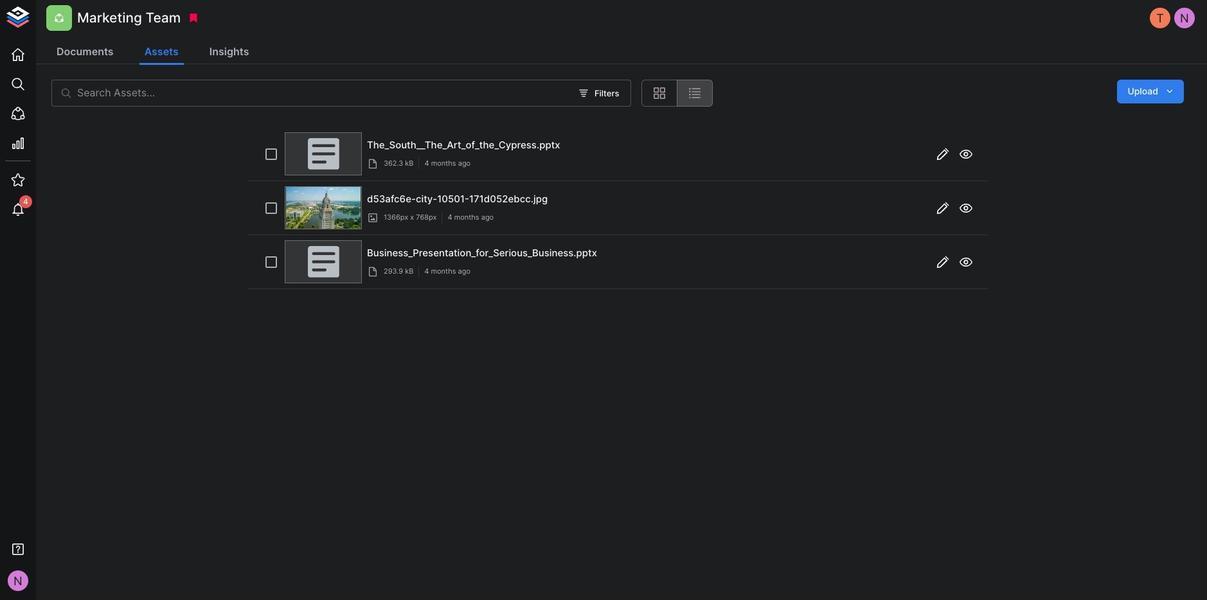 Task type: locate. For each thing, give the bounding box(es) containing it.
group
[[642, 80, 713, 107]]



Task type: vqa. For each thing, say whether or not it's contained in the screenshot.
Search Assets... text field
yes



Task type: describe. For each thing, give the bounding box(es) containing it.
remove bookmark image
[[188, 12, 200, 24]]

d53afc6e city 10501 171d052ebcc.jpg image
[[286, 187, 361, 229]]

Search Assets... text field
[[77, 80, 571, 107]]



